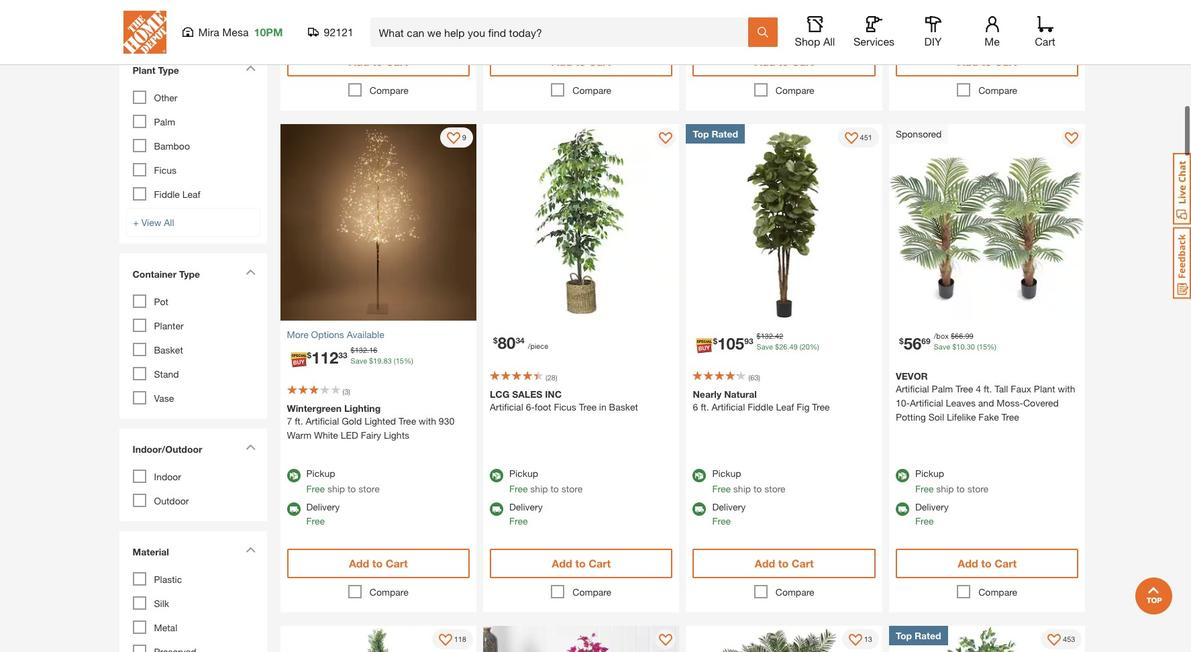 Task type: vqa. For each thing, say whether or not it's contained in the screenshot.
right Returns
no



Task type: describe. For each thing, give the bounding box(es) containing it.
( inside $ 56 69 /box $ 66 . 99 save $ 10 . 30 ( 15 %)
[[977, 343, 979, 351]]

$ inside $ 105 93
[[713, 336, 717, 347]]

nearly
[[693, 389, 722, 400]]

$ 112 33
[[307, 349, 347, 367]]

105
[[717, 335, 744, 353]]

store for 2nd available shipping icon from the left
[[968, 483, 989, 495]]

type for container type
[[179, 268, 200, 280]]

( inside $ 132 . 16 save $ 19 . 83 ( 15 %)
[[394, 357, 396, 365]]

tall
[[995, 383, 1008, 395]]

$ 132 . 42 save $ 26 . 49 ( 20 %)
[[757, 331, 819, 351]]

more
[[287, 329, 308, 340]]

9
[[462, 133, 466, 142]]

42
[[775, 331, 783, 340]]

foot
[[535, 401, 551, 413]]

lighted
[[364, 415, 396, 427]]

more options available
[[287, 329, 384, 340]]

4
[[976, 383, 981, 395]]

What can we help you find today? search field
[[379, 18, 747, 46]]

white
[[314, 429, 338, 441]]

4 ft. pink bougainvillea artificial tree image
[[483, 626, 679, 652]]

me button
[[971, 16, 1014, 48]]

lifelike
[[947, 411, 976, 423]]

132 for 112
[[355, 346, 367, 354]]

10
[[957, 343, 965, 351]]

$ 105 93
[[713, 335, 753, 353]]

save inside $ 56 69 /box $ 66 . 99 save $ 10 . 30 ( 15 %)
[[934, 343, 950, 351]]

feedback link image
[[1173, 227, 1191, 299]]

caret icon image for material
[[245, 547, 255, 553]]

delivery free for 1st available shipping image from the right
[[712, 501, 746, 527]]

6
[[693, 401, 698, 413]]

$ right 33
[[351, 346, 355, 354]]

delivery free for 2nd available shipping icon from the left
[[915, 501, 949, 527]]

save for 105
[[757, 343, 773, 351]]

top rated for 451
[[693, 128, 738, 140]]

$ right 93
[[757, 331, 761, 340]]

/box
[[934, 331, 949, 340]]

. left '20'
[[787, 343, 790, 351]]

pickup free ship to store for available for pickup icon associated with (
[[306, 468, 380, 495]]

( up inc
[[546, 373, 547, 382]]

indoor/outdoor
[[133, 444, 202, 455]]

$ down 66
[[952, 343, 957, 351]]

diy button
[[912, 16, 955, 48]]

60 in. artificial arborvitae tree in dark green round growers pot image
[[280, 626, 476, 652]]

diy
[[924, 35, 942, 48]]

lcg
[[490, 389, 510, 400]]

with inside wintergreen lighting 7 ft. artificial gold lighted tree with 930 warm white led fairy lights
[[419, 415, 436, 427]]

%) inside $ 56 69 /box $ 66 . 99 save $ 10 . 30 ( 15 %)
[[987, 343, 996, 351]]

available for pickup image
[[693, 469, 706, 482]]

pickup for 1st available shipping image from the right
[[712, 468, 741, 479]]

basket inside lcg sales inc artificial 6-foot ficus tree in basket
[[609, 401, 638, 413]]

+ view all for + view all link related to fiddle leaf 'link'
[[133, 217, 174, 228]]

the home depot logo image
[[123, 11, 166, 54]]

4 delivery from the left
[[915, 501, 949, 513]]

display image for 118
[[439, 634, 452, 648]]

6 ft. artificial fiddle leaf fig tree image
[[686, 124, 882, 321]]

artificial ​palm tree 4 ft. tall faux plant with 10-artificial leaves and moss-covered potting soil lifelike fake tree image
[[889, 124, 1085, 321]]

3 delivery from the left
[[712, 501, 746, 513]]

pot
[[154, 296, 168, 307]]

28
[[547, 373, 556, 382]]

0 horizontal spatial display image
[[659, 634, 673, 648]]

80
[[498, 333, 516, 352]]

9 button
[[440, 128, 473, 148]]

0 horizontal spatial )
[[348, 387, 350, 396]]

$ right /box on the right
[[951, 331, 955, 340]]

metal
[[154, 622, 177, 633]]

118
[[454, 635, 466, 643]]

( 3 )
[[343, 387, 350, 396]]

ship for first available shipping icon from the left
[[327, 483, 345, 495]]

( up "natural"
[[749, 373, 750, 382]]

0 vertical spatial fiddle
[[154, 189, 180, 200]]

16
[[369, 346, 377, 354]]

+ view all link for fiddle leaf 'link'
[[126, 208, 260, 237]]

bamboo
[[154, 140, 190, 152]]

7 ft. artificial gold lighted tree with 930 warm white led fairy lights image
[[280, 124, 476, 321]]

vevor
[[896, 370, 928, 382]]

potting
[[896, 411, 926, 423]]

fiddle inside nearly natural 6 ft. artificial fiddle leaf fig tree
[[748, 401, 773, 413]]

silk link
[[154, 598, 169, 609]]

mesa
[[222, 26, 249, 38]]

118 button
[[432, 629, 473, 650]]

warm
[[287, 429, 311, 441]]

( 63 )
[[749, 373, 760, 382]]

delivery free for second available shipping image from right
[[509, 501, 543, 527]]

13 button
[[842, 629, 879, 650]]

$ 80 34 /piece
[[493, 333, 548, 352]]

112
[[312, 349, 338, 367]]

display image for 9
[[447, 133, 460, 146]]

69
[[922, 336, 931, 347]]

display image inside 13 dropdown button
[[849, 634, 862, 648]]

fiddle leaf
[[154, 189, 200, 200]]

shop all
[[795, 35, 835, 48]]

view for fiddle leaf 'link'
[[141, 217, 161, 228]]

+ for + view all link corresponding to cart link
[[133, 13, 139, 24]]

15 inside $ 56 69 /box $ 66 . 99 save $ 10 . 30 ( 15 %)
[[979, 343, 987, 351]]

live chat image
[[1173, 153, 1191, 225]]

indoor
[[154, 471, 181, 483]]

453
[[1063, 635, 1075, 643]]

options
[[311, 329, 344, 340]]

mira mesa 10pm
[[198, 26, 283, 38]]

gold
[[342, 415, 362, 427]]

ficus link
[[154, 164, 176, 176]]

$ 56 69 /box $ 66 . 99 save $ 10 . 30 ( 15 %)
[[899, 331, 996, 353]]

ship for 1st available shipping image from the right
[[733, 483, 751, 495]]

66
[[955, 331, 963, 340]]

wintergreen
[[287, 403, 342, 414]]

ft. for wintergreen lighting 7 ft. artificial gold lighted tree with 930 warm white led fairy lights
[[295, 415, 303, 427]]

basket link
[[154, 344, 183, 356]]

lcg sales inc artificial 6-foot ficus tree in basket
[[490, 389, 638, 413]]

6-
[[526, 401, 535, 413]]

pickup free ship to store for available for pickup image
[[712, 468, 786, 495]]

93
[[744, 336, 753, 347]]

save for 112
[[351, 357, 367, 365]]

0 vertical spatial plant
[[133, 64, 155, 76]]

34
[[516, 335, 525, 346]]

1 delivery from the left
[[306, 501, 340, 513]]

453 button
[[1041, 629, 1082, 650]]

leaf inside nearly natural 6 ft. artificial fiddle leaf fig tree
[[776, 401, 794, 413]]

tree inside lcg sales inc artificial 6-foot ficus tree in basket
[[579, 401, 597, 413]]

%) for 112
[[404, 357, 413, 365]]

and
[[978, 397, 994, 409]]

930
[[439, 415, 454, 427]]

19
[[373, 357, 381, 365]]

store for second available shipping image from right
[[562, 483, 583, 495]]

vevor artificial ​palm tree 4 ft. tall faux plant with 10-artificial leaves and moss-covered potting soil lifelike fake tree
[[896, 370, 1075, 423]]

indoor/outdoor link
[[126, 436, 260, 466]]

palm
[[154, 116, 175, 128]]

inc
[[545, 389, 562, 400]]

) for nearly natural
[[759, 373, 760, 382]]

metal link
[[154, 622, 177, 633]]

stand link
[[154, 368, 179, 380]]

in
[[599, 401, 606, 413]]

. up 10
[[963, 331, 965, 340]]

49
[[790, 343, 798, 351]]

fake
[[979, 411, 999, 423]]

tree left 4
[[956, 383, 973, 395]]

more options available link
[[287, 327, 470, 342]]



Task type: locate. For each thing, give the bounding box(es) containing it.
0 vertical spatial all
[[164, 13, 174, 24]]

132 inside $ 132 . 16 save $ 19 . 83 ( 15 %)
[[355, 346, 367, 354]]

all for fiddle leaf 'link'
[[164, 217, 174, 228]]

lighting
[[344, 403, 381, 414]]

artificial inside lcg sales inc artificial 6-foot ficus tree in basket
[[490, 401, 523, 413]]

+ view all link down fiddle leaf 'link'
[[126, 208, 260, 237]]

0 horizontal spatial save
[[351, 357, 367, 365]]

0 vertical spatial ficus
[[154, 164, 176, 176]]

451
[[860, 133, 872, 142]]

3 pickup from the left
[[712, 468, 741, 479]]

soil
[[929, 411, 944, 423]]

15 right 83 in the bottom left of the page
[[396, 357, 404, 365]]

1 horizontal spatial top
[[896, 630, 912, 642]]

basket down planter
[[154, 344, 183, 356]]

1 vertical spatial fiddle
[[748, 401, 773, 413]]

caret icon image inside plant type link
[[245, 65, 255, 71]]

(
[[800, 343, 802, 351], [977, 343, 979, 351], [394, 357, 396, 365], [546, 373, 547, 382], [749, 373, 750, 382], [343, 387, 344, 396]]

caret icon image for plant type
[[245, 65, 255, 71]]

1 vertical spatial all
[[823, 35, 835, 48]]

+ up container
[[133, 217, 139, 228]]

display image inside 451 dropdown button
[[845, 133, 858, 146]]

fiddle down "natural"
[[748, 401, 773, 413]]

1 available for pickup image from the left
[[287, 469, 300, 482]]

$ left 93
[[713, 336, 717, 347]]

tree inside wintergreen lighting 7 ft. artificial gold lighted tree with 930 warm white led fairy lights
[[399, 415, 416, 427]]

%) inside '$ 132 . 42 save $ 26 . 49 ( 20 %)'
[[810, 343, 819, 351]]

leaf down bamboo link
[[182, 189, 200, 200]]

1 vertical spatial ficus
[[554, 401, 576, 413]]

$ down more at the left of the page
[[307, 351, 312, 361]]

2 view from the top
[[141, 217, 161, 228]]

ft. for nearly natural 6 ft. artificial fiddle leaf fig tree
[[701, 401, 709, 413]]

0 horizontal spatial top rated
[[693, 128, 738, 140]]

all
[[164, 13, 174, 24], [823, 35, 835, 48], [164, 217, 174, 228]]

1 horizontal spatial )
[[556, 373, 557, 382]]

top rated
[[693, 128, 738, 140], [896, 630, 941, 642]]

available for pickup image
[[287, 469, 300, 482], [490, 469, 503, 482], [896, 469, 909, 482]]

1 vertical spatial basket
[[609, 401, 638, 413]]

pickup free ship to store for artificial 6-foot ficus tree in basket's available for pickup icon
[[509, 468, 583, 495]]

fig
[[797, 401, 810, 413]]

0 vertical spatial top rated
[[693, 128, 738, 140]]

caret icon image
[[245, 65, 255, 71], [245, 269, 255, 275], [245, 444, 255, 450], [245, 547, 255, 553]]

cart
[[1035, 35, 1055, 48], [386, 55, 408, 68], [589, 55, 611, 68], [792, 55, 814, 68], [995, 55, 1017, 68], [386, 557, 408, 570], [589, 557, 611, 570], [792, 557, 814, 570], [995, 557, 1017, 570]]

%) for 105
[[810, 343, 819, 351]]

1 vertical spatial view
[[141, 217, 161, 228]]

natural
[[724, 389, 757, 400]]

2 horizontal spatial %)
[[987, 343, 996, 351]]

$ inside $ 112 33
[[307, 351, 312, 361]]

0 vertical spatial view
[[141, 13, 161, 24]]

1 caret icon image from the top
[[245, 65, 255, 71]]

ft. inside wintergreen lighting 7 ft. artificial gold lighted tree with 930 warm white led fairy lights
[[295, 415, 303, 427]]

artificial up soil
[[910, 397, 943, 409]]

0 horizontal spatial with
[[419, 415, 436, 427]]

plant inside vevor artificial ​palm tree 4 ft. tall faux plant with 10-artificial leaves and moss-covered potting soil lifelike fake tree
[[1034, 383, 1055, 395]]

2 horizontal spatial )
[[759, 373, 760, 382]]

1 + view all link from the top
[[126, 4, 260, 33]]

132 left 16
[[355, 346, 367, 354]]

add to cart button
[[287, 47, 470, 77], [490, 47, 673, 77], [693, 47, 876, 77], [896, 47, 1079, 77], [287, 549, 470, 578], [490, 549, 673, 578], [693, 549, 876, 578], [896, 549, 1079, 578]]

1 vertical spatial type
[[179, 268, 200, 280]]

+ for + view all link related to fiddle leaf 'link'
[[133, 217, 139, 228]]

tree left in
[[579, 401, 597, 413]]

1 ship from the left
[[327, 483, 345, 495]]

plant up covered
[[1034, 383, 1055, 395]]

add
[[349, 55, 369, 68], [552, 55, 572, 68], [755, 55, 775, 68], [958, 55, 978, 68], [349, 557, 369, 570], [552, 557, 572, 570], [755, 557, 775, 570], [958, 557, 978, 570]]

ficus inside lcg sales inc artificial 6-foot ficus tree in basket
[[554, 401, 576, 413]]

( right 49
[[800, 343, 802, 351]]

1 vertical spatial top
[[896, 630, 912, 642]]

) up nearly natural 6 ft. artificial fiddle leaf fig tree
[[759, 373, 760, 382]]

all down fiddle leaf 'link'
[[164, 217, 174, 228]]

15 inside $ 132 . 16 save $ 19 . 83 ( 15 %)
[[396, 357, 404, 365]]

2 + view all from the top
[[133, 217, 174, 228]]

5 ft. artificial high indoor ficus tree image
[[889, 626, 1085, 652]]

sales
[[512, 389, 542, 400]]

2 vertical spatial all
[[164, 217, 174, 228]]

0 horizontal spatial basket
[[154, 344, 183, 356]]

0 vertical spatial +
[[133, 13, 139, 24]]

13
[[864, 635, 872, 643]]

1 vertical spatial + view all
[[133, 217, 174, 228]]

pickup for first available shipping icon from the left
[[306, 468, 335, 479]]

all inside "button"
[[823, 35, 835, 48]]

stand
[[154, 368, 179, 380]]

) for lcg sales inc
[[556, 373, 557, 382]]

artificial inside nearly natural 6 ft. artificial fiddle leaf fig tree
[[712, 401, 745, 413]]

1 horizontal spatial plant
[[1034, 383, 1055, 395]]

63
[[750, 373, 759, 382]]

tree up lights
[[399, 415, 416, 427]]

1 horizontal spatial available shipping image
[[896, 503, 909, 516]]

display image for 453
[[1048, 634, 1061, 648]]

1 vertical spatial with
[[419, 415, 436, 427]]

132 left "42"
[[761, 331, 773, 340]]

) up lighting
[[348, 387, 350, 396]]

ft. inside vevor artificial ​palm tree 4 ft. tall faux plant with 10-artificial leaves and moss-covered potting soil lifelike fake tree
[[984, 383, 992, 395]]

wintergreen lighting 7 ft. artificial gold lighted tree with 930 warm white led fairy lights
[[287, 403, 454, 441]]

+ view all link for cart link
[[126, 4, 260, 33]]

with inside vevor artificial ​palm tree 4 ft. tall faux plant with 10-artificial leaves and moss-covered potting soil lifelike fake tree
[[1058, 383, 1075, 395]]

display image inside the 9 dropdown button
[[447, 133, 460, 146]]

pickup free ship to store for first available for pickup icon from the right
[[915, 468, 989, 495]]

+ up plant type
[[133, 13, 139, 24]]

( 28 )
[[546, 373, 557, 382]]

0 horizontal spatial %)
[[404, 357, 413, 365]]

1 delivery free from the left
[[306, 501, 340, 527]]

1 vertical spatial leaf
[[776, 401, 794, 413]]

1 horizontal spatial 132
[[761, 331, 773, 340]]

pickup down soil
[[915, 468, 944, 479]]

+
[[133, 13, 139, 24], [133, 217, 139, 228]]

0 vertical spatial 15
[[979, 343, 987, 351]]

other
[[154, 92, 178, 103]]

1 horizontal spatial %)
[[810, 343, 819, 351]]

$ left 34
[[493, 335, 498, 346]]

0 horizontal spatial 15
[[396, 357, 404, 365]]

other link
[[154, 92, 178, 103]]

all up plant type
[[164, 13, 174, 24]]

( up lighting
[[343, 387, 344, 396]]

+ view all
[[133, 13, 174, 24], [133, 217, 174, 228]]

pickup
[[306, 468, 335, 479], [509, 468, 538, 479], [712, 468, 741, 479], [915, 468, 944, 479]]

nearly natural 6 ft. artificial fiddle leaf fig tree
[[693, 389, 830, 413]]

2 horizontal spatial available for pickup image
[[896, 469, 909, 482]]

$
[[757, 331, 761, 340], [951, 331, 955, 340], [493, 335, 498, 346], [713, 336, 717, 347], [899, 336, 904, 347], [775, 343, 779, 351], [952, 343, 957, 351], [351, 346, 355, 354], [307, 351, 312, 361], [369, 357, 373, 365]]

display image for 451
[[845, 133, 858, 146]]

artificial 6-foot ficus tree in basket image
[[483, 124, 679, 321]]

basket right in
[[609, 401, 638, 413]]

20
[[802, 343, 810, 351]]

2 vertical spatial ft.
[[295, 415, 303, 427]]

palm link
[[154, 116, 175, 128]]

faux
[[1011, 383, 1031, 395]]

display image inside 118 'dropdown button'
[[439, 634, 452, 648]]

0 vertical spatial + view all
[[133, 13, 174, 24]]

with left 930
[[419, 415, 436, 427]]

ft. right 4
[[984, 383, 992, 395]]

0 vertical spatial ft.
[[984, 383, 992, 395]]

1 horizontal spatial ft.
[[701, 401, 709, 413]]

4 store from the left
[[968, 483, 989, 495]]

save right 33
[[351, 357, 367, 365]]

2 + from the top
[[133, 217, 139, 228]]

1 horizontal spatial display image
[[849, 634, 862, 648]]

1 vertical spatial 15
[[396, 357, 404, 365]]

top for 453
[[896, 630, 912, 642]]

0 vertical spatial + view all link
[[126, 4, 260, 33]]

store for 1st available shipping image from the right
[[765, 483, 786, 495]]

$ left 69
[[899, 336, 904, 347]]

​palm
[[932, 383, 953, 395]]

. down available
[[367, 346, 369, 354]]

artificial down "natural"
[[712, 401, 745, 413]]

1 + from the top
[[133, 13, 139, 24]]

delivery free
[[306, 501, 340, 527], [509, 501, 543, 527], [712, 501, 746, 527], [915, 501, 949, 527]]

3 ship from the left
[[733, 483, 751, 495]]

3 delivery free from the left
[[712, 501, 746, 527]]

available shipping image
[[490, 503, 503, 516], [693, 503, 706, 516]]

2 store from the left
[[562, 483, 583, 495]]

1 + view all from the top
[[133, 13, 174, 24]]

fiddle down ficus link at the top of page
[[154, 189, 180, 200]]

3 store from the left
[[765, 483, 786, 495]]

1 vertical spatial plant
[[1034, 383, 1055, 395]]

plastic link
[[154, 574, 182, 585]]

92121 button
[[308, 26, 354, 39]]

1 vertical spatial ft.
[[701, 401, 709, 413]]

pickup for 2nd available shipping icon from the left
[[915, 468, 944, 479]]

$ down "42"
[[775, 343, 779, 351]]

/piece
[[528, 342, 548, 350]]

save inside $ 132 . 16 save $ 19 . 83 ( 15 %)
[[351, 357, 367, 365]]

view down fiddle leaf
[[141, 217, 161, 228]]

store for first available shipping icon from the left
[[359, 483, 380, 495]]

1 store from the left
[[359, 483, 380, 495]]

3
[[344, 387, 348, 396]]

+ view all for + view all link corresponding to cart link
[[133, 13, 174, 24]]

ficus down bamboo link
[[154, 164, 176, 176]]

0 horizontal spatial 132
[[355, 346, 367, 354]]

top rated for 453
[[896, 630, 941, 642]]

0 horizontal spatial available shipping image
[[490, 503, 503, 516]]

pickup right available for pickup image
[[712, 468, 741, 479]]

4 pickup from the left
[[915, 468, 944, 479]]

moss-
[[997, 397, 1023, 409]]

artificial down lcg
[[490, 401, 523, 413]]

available shipping image
[[287, 503, 300, 516], [896, 503, 909, 516]]

tree
[[956, 383, 973, 395], [579, 401, 597, 413], [812, 401, 830, 413], [1002, 411, 1019, 423], [399, 415, 416, 427]]

pickup for second available shipping image from right
[[509, 468, 538, 479]]

2 pickup from the left
[[509, 468, 538, 479]]

indoor link
[[154, 471, 181, 483]]

1 vertical spatial rated
[[915, 630, 941, 642]]

plant up other link
[[133, 64, 155, 76]]

type
[[158, 64, 179, 76], [179, 268, 200, 280]]

1 pickup from the left
[[306, 468, 335, 479]]

artificial down 'vevor'
[[896, 383, 929, 395]]

led
[[341, 429, 358, 441]]

lights
[[384, 429, 409, 441]]

.
[[773, 331, 775, 340], [963, 331, 965, 340], [787, 343, 790, 351], [965, 343, 967, 351], [367, 346, 369, 354], [381, 357, 384, 365]]

ship for 2nd available shipping icon from the left
[[936, 483, 954, 495]]

( inside '$ 132 . 42 save $ 26 . 49 ( 20 %)'
[[800, 343, 802, 351]]

4 ship from the left
[[936, 483, 954, 495]]

1 horizontal spatial available shipping image
[[693, 503, 706, 516]]

4 caret icon image from the top
[[245, 547, 255, 553]]

caret icon image inside container type link
[[245, 269, 255, 275]]

save inside '$ 132 . 42 save $ 26 . 49 ( 20 %)'
[[757, 343, 773, 351]]

basket
[[154, 344, 183, 356], [609, 401, 638, 413]]

leaves
[[946, 397, 976, 409]]

tree inside nearly natural 6 ft. artificial fiddle leaf fig tree
[[812, 401, 830, 413]]

132 inside '$ 132 . 42 save $ 26 . 49 ( 20 %)'
[[761, 331, 773, 340]]

0 horizontal spatial ficus
[[154, 164, 176, 176]]

3 pickup free ship to store from the left
[[712, 468, 786, 495]]

. right 93
[[773, 331, 775, 340]]

1 horizontal spatial save
[[757, 343, 773, 351]]

plant type
[[133, 64, 179, 76]]

0 horizontal spatial available for pickup image
[[287, 469, 300, 482]]

15
[[979, 343, 987, 351], [396, 357, 404, 365]]

2 horizontal spatial save
[[934, 343, 950, 351]]

+ view all link up plant type link
[[126, 4, 260, 33]]

rated
[[712, 128, 738, 140], [915, 630, 941, 642]]

type for plant type
[[158, 64, 179, 76]]

( right 83 in the bottom left of the page
[[394, 357, 396, 365]]

view for cart link
[[141, 13, 161, 24]]

+ view all down fiddle leaf 'link'
[[133, 217, 174, 228]]

ft. inside nearly natural 6 ft. artificial fiddle leaf fig tree
[[701, 401, 709, 413]]

2 caret icon image from the top
[[245, 269, 255, 275]]

container
[[133, 268, 177, 280]]

ship for second available shipping image from right
[[530, 483, 548, 495]]

0 vertical spatial rated
[[712, 128, 738, 140]]

) up inc
[[556, 373, 557, 382]]

$ down 16
[[369, 357, 373, 365]]

%) inside $ 132 . 16 save $ 19 . 83 ( 15 %)
[[404, 357, 413, 365]]

%) right 49
[[810, 343, 819, 351]]

451 button
[[838, 128, 879, 148]]

%) right 83 in the bottom left of the page
[[404, 357, 413, 365]]

+ view all up plant type
[[133, 13, 174, 24]]

1 view from the top
[[141, 13, 161, 24]]

( right the 30
[[977, 343, 979, 351]]

display image
[[447, 133, 460, 146], [659, 133, 673, 146], [845, 133, 858, 146], [439, 634, 452, 648], [1048, 634, 1061, 648]]

$ inside $ 80 34 /piece
[[493, 335, 498, 346]]

1 horizontal spatial available for pickup image
[[490, 469, 503, 482]]

display image
[[1065, 133, 1079, 146], [659, 634, 673, 648], [849, 634, 862, 648]]

1 horizontal spatial top rated
[[896, 630, 941, 642]]

0 vertical spatial basket
[[154, 344, 183, 356]]

planter
[[154, 320, 184, 332]]

1 vertical spatial + view all link
[[126, 208, 260, 237]]

0 horizontal spatial fiddle
[[154, 189, 180, 200]]

132
[[761, 331, 773, 340], [355, 346, 367, 354]]

save down /box on the right
[[934, 343, 950, 351]]

0 horizontal spatial rated
[[712, 128, 738, 140]]

vase
[[154, 393, 174, 404]]

services button
[[853, 16, 896, 48]]

ft. right 7
[[295, 415, 303, 427]]

1 horizontal spatial with
[[1058, 383, 1075, 395]]

1 horizontal spatial rated
[[915, 630, 941, 642]]

0 horizontal spatial ft.
[[295, 415, 303, 427]]

caret icon image for container type
[[245, 269, 255, 275]]

leaf
[[182, 189, 200, 200], [776, 401, 794, 413]]

view up plant type
[[141, 13, 161, 24]]

pickup down the 6-
[[509, 468, 538, 479]]

type up other link
[[158, 64, 179, 76]]

0 vertical spatial leaf
[[182, 189, 200, 200]]

material link
[[126, 538, 260, 569]]

1 horizontal spatial basket
[[609, 401, 638, 413]]

fairy
[[361, 429, 381, 441]]

artificial up white
[[306, 415, 339, 427]]

cart link
[[1030, 16, 1060, 48]]

rated for 453
[[915, 630, 941, 642]]

2 + view all link from the top
[[126, 208, 260, 237]]

2 horizontal spatial ft.
[[984, 383, 992, 395]]

0 vertical spatial type
[[158, 64, 179, 76]]

2 pickup free ship to store from the left
[[509, 468, 583, 495]]

covered
[[1023, 397, 1059, 409]]

. down 99 in the bottom right of the page
[[965, 343, 967, 351]]

1 vertical spatial 132
[[355, 346, 367, 354]]

all for cart link
[[164, 13, 174, 24]]

all right shop on the top of the page
[[823, 35, 835, 48]]

1 horizontal spatial 15
[[979, 343, 987, 351]]

1 horizontal spatial leaf
[[776, 401, 794, 413]]

0 vertical spatial top
[[693, 128, 709, 140]]

1 vertical spatial top rated
[[896, 630, 941, 642]]

99
[[965, 331, 973, 340]]

with up covered
[[1058, 383, 1075, 395]]

artificial inside wintergreen lighting 7 ft. artificial gold lighted tree with 930 warm white led fairy lights
[[306, 415, 339, 427]]

2 available shipping image from the left
[[896, 503, 909, 516]]

caret icon image for indoor/outdoor
[[245, 444, 255, 450]]

available for pickup image for artificial 6-foot ficus tree in basket
[[490, 469, 503, 482]]

2 horizontal spatial display image
[[1065, 133, 1079, 146]]

10pm
[[254, 26, 283, 38]]

caret icon image inside indoor/outdoor link
[[245, 444, 255, 450]]

3 available for pickup image from the left
[[896, 469, 909, 482]]

4 pickup free ship to store from the left
[[915, 468, 989, 495]]

fiddle leaf link
[[154, 189, 200, 200]]

1 available shipping image from the left
[[490, 503, 503, 516]]

type right container
[[179, 268, 200, 280]]

with
[[1058, 383, 1075, 395], [419, 415, 436, 427]]

0 horizontal spatial top
[[693, 128, 709, 140]]

caret icon image inside 'material' link
[[245, 547, 255, 553]]

2 delivery free from the left
[[509, 501, 543, 527]]

pickup down white
[[306, 468, 335, 479]]

display image inside 453 dropdown button
[[1048, 634, 1061, 648]]

2 available for pickup image from the left
[[490, 469, 503, 482]]

2 ship from the left
[[530, 483, 548, 495]]

tree right fig
[[812, 401, 830, 413]]

ficus down inc
[[554, 401, 576, 413]]

0 vertical spatial 132
[[761, 331, 773, 340]]

available for pickup image for (
[[287, 469, 300, 482]]

to
[[372, 55, 383, 68], [575, 55, 586, 68], [778, 55, 789, 68], [981, 55, 992, 68], [348, 483, 356, 495], [551, 483, 559, 495], [754, 483, 762, 495], [957, 483, 965, 495], [372, 557, 383, 570], [575, 557, 586, 570], [778, 557, 789, 570], [981, 557, 992, 570]]

1 available shipping image from the left
[[287, 503, 300, 516]]

83
[[384, 357, 392, 365]]

shop
[[795, 35, 820, 48]]

30
[[967, 343, 975, 351]]

0 horizontal spatial available shipping image
[[287, 503, 300, 516]]

$ 132 . 16 save $ 19 . 83 ( 15 %)
[[351, 346, 413, 365]]

top for 451
[[693, 128, 709, 140]]

indoor 7 in. cycas palm artificial tree image
[[686, 626, 882, 652]]

store
[[359, 483, 380, 495], [562, 483, 583, 495], [765, 483, 786, 495], [968, 483, 989, 495]]

3 caret icon image from the top
[[245, 444, 255, 450]]

1 horizontal spatial fiddle
[[748, 401, 773, 413]]

15 right the 30
[[979, 343, 987, 351]]

0 horizontal spatial plant
[[133, 64, 155, 76]]

plant
[[133, 64, 155, 76], [1034, 383, 1055, 395]]

shop all button
[[794, 16, 836, 48]]

0 horizontal spatial leaf
[[182, 189, 200, 200]]

rated for 451
[[712, 128, 738, 140]]

tree down moss- on the bottom right of page
[[1002, 411, 1019, 423]]

1 horizontal spatial ficus
[[554, 401, 576, 413]]

92121
[[324, 26, 354, 38]]

me
[[985, 35, 1000, 48]]

1 pickup free ship to store from the left
[[306, 468, 380, 495]]

132 for 105
[[761, 331, 773, 340]]

ft. right 6
[[701, 401, 709, 413]]

outdoor
[[154, 495, 189, 507]]

fiddle
[[154, 189, 180, 200], [748, 401, 773, 413]]

container type
[[133, 268, 200, 280]]

2 delivery from the left
[[509, 501, 543, 513]]

save right 93
[[757, 343, 773, 351]]

leaf left fig
[[776, 401, 794, 413]]

2 available shipping image from the left
[[693, 503, 706, 516]]

. down more options available link
[[381, 357, 384, 365]]

%) right the 30
[[987, 343, 996, 351]]

0 vertical spatial with
[[1058, 383, 1075, 395]]

4 delivery free from the left
[[915, 501, 949, 527]]

planter link
[[154, 320, 184, 332]]

1 vertical spatial +
[[133, 217, 139, 228]]

delivery free for first available shipping icon from the left
[[306, 501, 340, 527]]

ficus
[[154, 164, 176, 176], [554, 401, 576, 413]]



